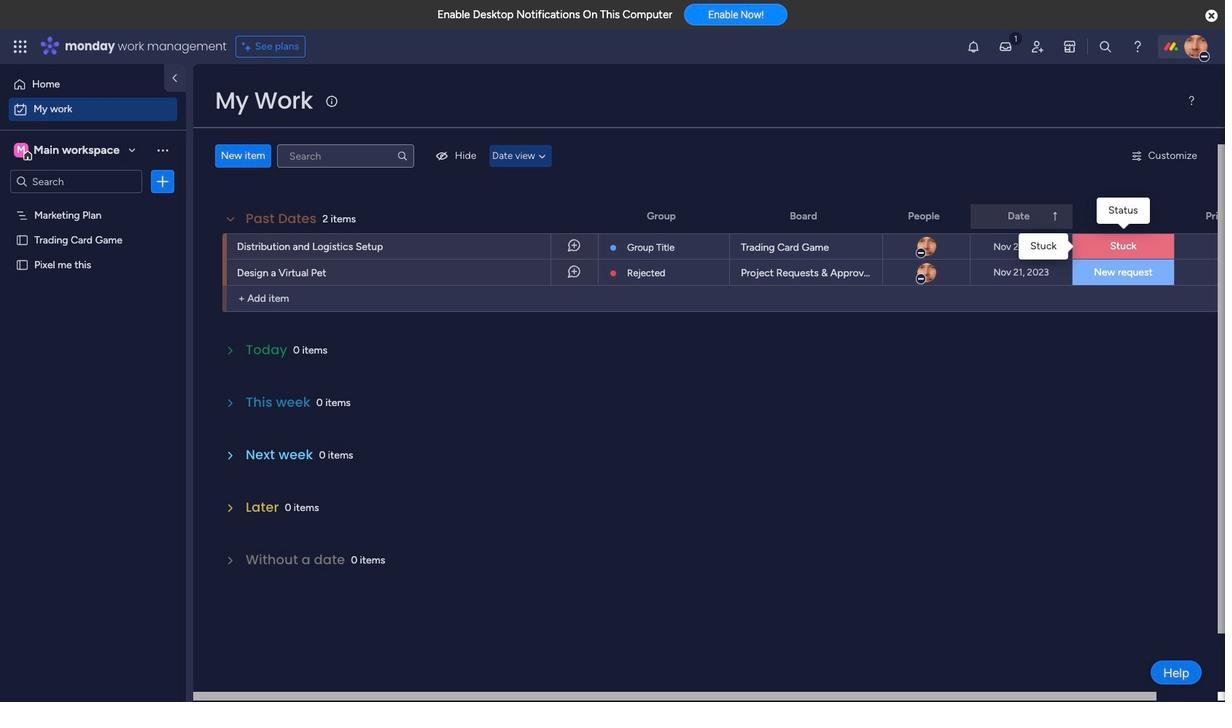 Task type: describe. For each thing, give the bounding box(es) containing it.
menu image
[[1186, 95, 1198, 106]]

Search in workspace field
[[31, 173, 122, 190]]

1 vertical spatial james peterson image
[[916, 236, 938, 257]]

1 public board image from the top
[[15, 233, 29, 247]]

search image
[[397, 150, 408, 162]]

1 horizontal spatial james peterson image
[[1184, 35, 1208, 58]]

2 vertical spatial option
[[0, 202, 186, 205]]

2 public board image from the top
[[15, 257, 29, 271]]

1 image
[[1009, 30, 1023, 46]]

workspace selection element
[[14, 141, 122, 160]]

monday marketplace image
[[1063, 39, 1077, 54]]

select product image
[[13, 39, 28, 54]]

0 vertical spatial option
[[9, 73, 155, 96]]

workspace options image
[[155, 143, 170, 157]]

dapulse close image
[[1206, 9, 1218, 23]]

see plans image
[[242, 39, 255, 55]]

notifications image
[[966, 39, 981, 54]]



Task type: locate. For each thing, give the bounding box(es) containing it.
column header
[[971, 204, 1073, 229]]

sort image
[[1050, 211, 1061, 222]]

1 vertical spatial option
[[9, 98, 177, 121]]

james peterson image up james peterson image
[[916, 236, 938, 257]]

james peterson image
[[1184, 35, 1208, 58], [916, 236, 938, 257]]

workspace image
[[14, 142, 28, 158]]

options image
[[155, 174, 170, 189]]

0 vertical spatial public board image
[[15, 233, 29, 247]]

None search field
[[277, 144, 414, 168]]

Filter dashboard by text search field
[[277, 144, 414, 168]]

invite members image
[[1031, 39, 1045, 54]]

james peterson image down dapulse close image
[[1184, 35, 1208, 58]]

1 vertical spatial public board image
[[15, 257, 29, 271]]

option
[[9, 73, 155, 96], [9, 98, 177, 121], [0, 202, 186, 205]]

help image
[[1130, 39, 1145, 54]]

0 vertical spatial james peterson image
[[1184, 35, 1208, 58]]

0 horizontal spatial james peterson image
[[916, 236, 938, 257]]

public board image
[[15, 233, 29, 247], [15, 257, 29, 271]]

james peterson image
[[916, 261, 938, 283]]

update feed image
[[998, 39, 1013, 54]]

list box
[[0, 199, 186, 474]]

search everything image
[[1098, 39, 1113, 54]]



Task type: vqa. For each thing, say whether or not it's contained in the screenshot.
bottom Option
yes



